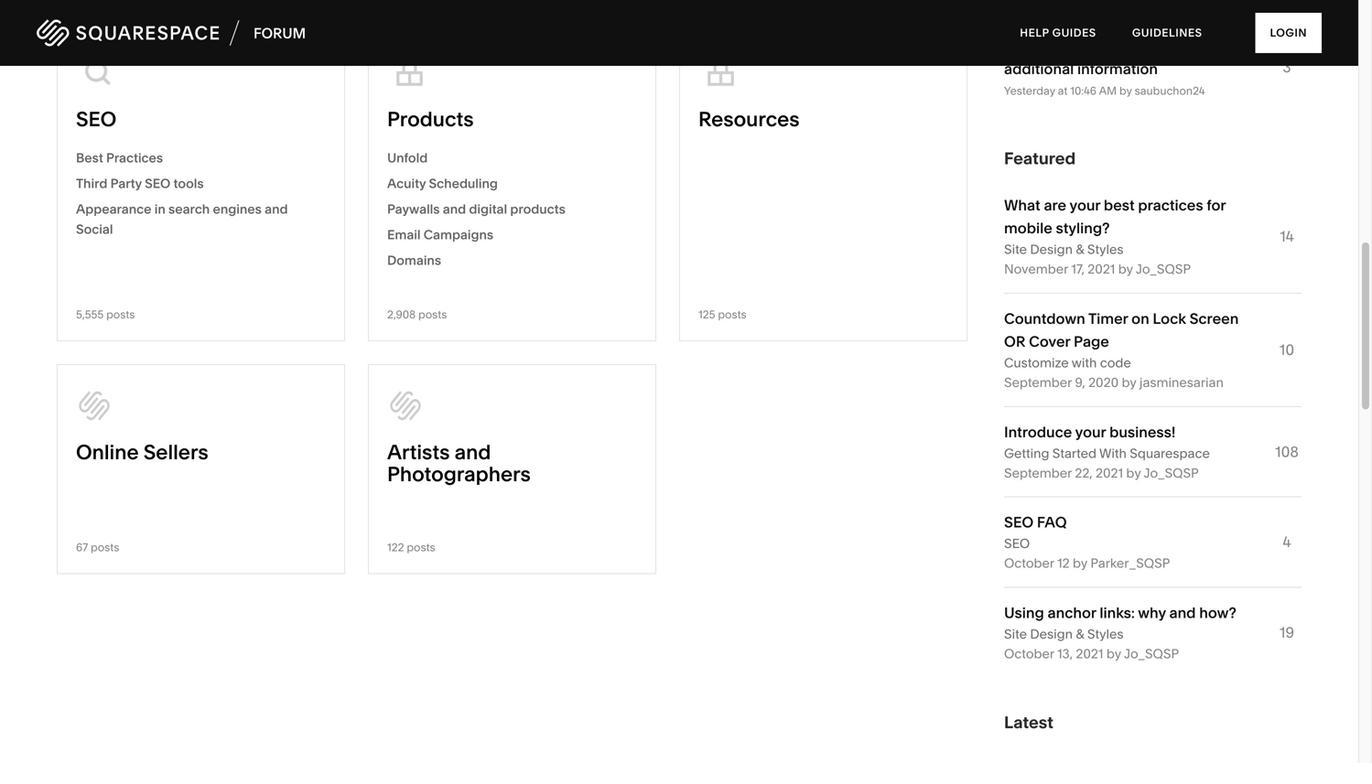 Task type: describe. For each thing, give the bounding box(es) containing it.
styles inside using anchor links: why and how? site design & styles october 13, 2021 by jo_sqsp
[[1087, 627, 1124, 642]]

125 posts
[[698, 308, 747, 321]]

anchor
[[1048, 604, 1096, 622]]

september inside introduce your business! getting started with squarespace september 22, 2021 by jo_sqsp
[[1004, 465, 1072, 481]]

links:
[[1100, 604, 1135, 622]]

appearance in search engines and social
[[76, 202, 288, 237]]

guides
[[1052, 26, 1096, 39]]

with
[[1099, 446, 1127, 461]]

67 posts
[[76, 541, 119, 554]]

underneath
[[1110, 37, 1192, 55]]

paywalls
[[387, 202, 440, 217]]

22,
[[1075, 465, 1093, 481]]

2021 inside introduce your business! getting started with squarespace september 22, 2021 by jo_sqsp
[[1096, 465, 1123, 481]]

help
[[1020, 26, 1049, 39]]

site design & styles link for design
[[1004, 627, 1124, 642]]

practices
[[1138, 197, 1203, 214]]

design inside the "what are your best practices for mobile styling? site design & styles november 17, 2021 by jo_sqsp"
[[1030, 242, 1073, 257]]

email
[[387, 227, 421, 243]]

at
[[1058, 84, 1068, 97]]

third party seo tools
[[76, 176, 204, 191]]

9,
[[1075, 375, 1085, 390]]

108
[[1275, 443, 1299, 461]]

jo_sqsp inside introduce your business! getting started with squarespace september 22, 2021 by jo_sqsp
[[1144, 465, 1199, 481]]

domains link
[[387, 251, 637, 271]]

digital
[[469, 202, 507, 217]]

email campaigns link
[[387, 225, 637, 245]]

remove
[[1004, 37, 1061, 55]]

guidelines
[[1132, 26, 1202, 39]]

page
[[1074, 333, 1109, 351]]

posts right the 5,555
[[106, 308, 135, 321]]

business!
[[1110, 423, 1176, 441]]

site design & styles link for styling?
[[1004, 242, 1124, 257]]

3
[[1283, 58, 1291, 76]]

practices
[[106, 150, 163, 166]]

seo up best
[[76, 107, 116, 131]]

photographers
[[387, 462, 531, 487]]

2,908
[[387, 308, 416, 321]]

countdown timer on lock screen or cover page customize with code september 9, 2020 by jasminesarian
[[1004, 310, 1239, 390]]

2021 inside the "what are your best practices for mobile styling? site design & styles november 17, 2021 by jo_sqsp"
[[1088, 261, 1115, 277]]

10:46
[[1070, 84, 1097, 97]]

saubuchon24 link
[[1135, 84, 1205, 97]]

posts for artists and photographers
[[407, 541, 435, 554]]

october inside seo faq seo october 12 by parker_sqsp
[[1004, 556, 1054, 571]]

site inside the "what are your best practices for mobile styling? site design & styles november 17, 2021 by jo_sqsp"
[[1004, 242, 1027, 257]]

september inside countdown timer on lock screen or cover page customize with code september 9, 2020 by jasminesarian
[[1004, 375, 1072, 390]]

campaigns
[[424, 227, 493, 243]]

appearance
[[76, 202, 151, 217]]

styles inside the "what are your best practices for mobile styling? site design & styles november 17, 2021 by jo_sqsp"
[[1087, 242, 1124, 257]]

introduce your business! getting started with squarespace september 22, 2021 by jo_sqsp
[[1004, 423, 1210, 481]]

tools
[[174, 176, 204, 191]]

jo_sqsp link for your
[[1136, 261, 1191, 277]]

by inside seo faq seo october 12 by parker_sqsp
[[1073, 556, 1088, 571]]

squarespace
[[1130, 446, 1210, 461]]

mobile
[[1004, 219, 1053, 237]]

products link
[[387, 107, 637, 148]]

information
[[1077, 60, 1158, 78]]

best
[[1104, 197, 1135, 214]]

featured
[[1004, 149, 1076, 169]]

acuity scheduling link
[[387, 174, 637, 194]]

cover
[[1029, 333, 1070, 351]]

jasminesarian link
[[1140, 375, 1224, 390]]

screen
[[1190, 310, 1239, 328]]

getting
[[1004, 446, 1049, 461]]

jo_sqsp inside the "what are your best practices for mobile styling? site design & styles november 17, 2021 by jo_sqsp"
[[1136, 261, 1191, 277]]

parker_sqsp
[[1091, 556, 1170, 571]]

with
[[1072, 355, 1097, 371]]

faq
[[1037, 514, 1067, 532]]

lock
[[1153, 310, 1186, 328]]

site inside using anchor links: why and how? site design & styles october 13, 2021 by jo_sqsp
[[1004, 627, 1027, 642]]

customize
[[1004, 355, 1069, 371]]

by inside the "what are your best practices for mobile styling? site design & styles november 17, 2021 by jo_sqsp"
[[1118, 261, 1133, 277]]

guidelines link
[[1116, 9, 1219, 57]]

1 horizontal spatial seo link
[[1004, 536, 1030, 552]]

jasminesarian
[[1140, 375, 1224, 390]]

jo_sqsp link for business!
[[1144, 465, 1199, 481]]

unfold
[[387, 150, 428, 166]]

4
[[1283, 533, 1291, 551]]

started
[[1053, 446, 1097, 461]]

third party seo tools link
[[76, 174, 326, 194]]

latest
[[1004, 713, 1054, 733]]

17,
[[1071, 261, 1085, 277]]

domains
[[387, 253, 441, 268]]

countdown
[[1004, 310, 1085, 328]]

how?
[[1199, 604, 1237, 622]]

why
[[1138, 604, 1166, 622]]

online sellers
[[76, 440, 208, 465]]

customize with code link
[[1004, 355, 1131, 371]]

artists and photographers
[[387, 440, 531, 487]]



Task type: vqa. For each thing, say whether or not it's contained in the screenshot.
19
yes



Task type: locate. For each thing, give the bounding box(es) containing it.
remove space underneath additional information yesterday at 10:46  am by saubuchon24
[[1004, 37, 1205, 97]]

0 vertical spatial october
[[1004, 556, 1054, 571]]

2 october from the top
[[1004, 646, 1054, 662]]

online
[[76, 440, 139, 465]]

using anchor links: why and how? site design & styles october 13, 2021 by jo_sqsp
[[1004, 604, 1237, 662]]

what are your best practices for mobile styling? site design & styles november 17, 2021 by jo_sqsp
[[1004, 197, 1226, 277]]

september
[[1004, 375, 1072, 390], [1004, 465, 1072, 481]]

november
[[1004, 261, 1068, 277]]

and up campaigns
[[443, 202, 466, 217]]

and right why
[[1169, 604, 1196, 622]]

1 site from the top
[[1004, 242, 1027, 257]]

0 vertical spatial design
[[1030, 242, 1073, 257]]

1 vertical spatial jo_sqsp link
[[1144, 465, 1199, 481]]

0 vertical spatial your
[[1070, 197, 1100, 214]]

best practices
[[76, 150, 163, 166]]

products
[[387, 107, 474, 131]]

site design & styles link up 13,
[[1004, 627, 1124, 642]]

your up styling? in the right of the page
[[1070, 197, 1100, 214]]

social
[[76, 222, 113, 237]]

by right am
[[1120, 84, 1132, 97]]

14
[[1280, 228, 1294, 245]]

help guides
[[1020, 26, 1096, 39]]

best practices link
[[76, 148, 326, 169]]

by inside using anchor links: why and how? site design & styles october 13, 2021 by jo_sqsp
[[1107, 646, 1121, 662]]

0 horizontal spatial seo link
[[76, 107, 326, 148]]

1 october from the top
[[1004, 556, 1054, 571]]

2021 right 17, on the top right of page
[[1088, 261, 1115, 277]]

parker_sqsp link
[[1091, 556, 1170, 571]]

1 vertical spatial 2021
[[1096, 465, 1123, 481]]

by down the links:
[[1107, 646, 1121, 662]]

by inside the remove space underneath additional information yesterday at 10:46  am by saubuchon24
[[1120, 84, 1132, 97]]

am
[[1099, 84, 1117, 97]]

posts right 122
[[407, 541, 435, 554]]

1 vertical spatial seo link
[[1004, 536, 1030, 552]]

saubuchon24
[[1135, 84, 1205, 97]]

code
[[1100, 355, 1131, 371]]

jo_sqsp link up lock
[[1136, 261, 1191, 277]]

1 vertical spatial your
[[1075, 423, 1106, 441]]

your inside the "what are your best practices for mobile styling? site design & styles november 17, 2021 by jo_sqsp"
[[1070, 197, 1100, 214]]

products
[[510, 202, 566, 217]]

posts for resources
[[718, 308, 747, 321]]

using anchor links: why and how? link
[[1004, 604, 1237, 622]]

design up the november
[[1030, 242, 1073, 257]]

1 vertical spatial october
[[1004, 646, 1054, 662]]

site down using
[[1004, 627, 1027, 642]]

2 styles from the top
[[1087, 627, 1124, 642]]

1 vertical spatial site
[[1004, 627, 1027, 642]]

and
[[265, 202, 288, 217], [443, 202, 466, 217], [455, 440, 491, 465], [1169, 604, 1196, 622]]

countdown timer on lock screen or cover page link
[[1004, 310, 1239, 351]]

0 vertical spatial september
[[1004, 375, 1072, 390]]

& down anchor
[[1076, 627, 1084, 642]]

0 vertical spatial seo link
[[76, 107, 326, 148]]

october left 12
[[1004, 556, 1054, 571]]

acuity scheduling
[[387, 176, 498, 191]]

jo_sqsp
[[1136, 261, 1191, 277], [1144, 465, 1199, 481], [1124, 646, 1179, 662]]

seo link up third party seo tools link
[[76, 107, 326, 148]]

unfold link
[[387, 148, 637, 169]]

1 vertical spatial september
[[1004, 465, 1072, 481]]

site design & styles link
[[1004, 242, 1124, 257], [1004, 627, 1124, 642]]

1 design from the top
[[1030, 242, 1073, 257]]

19
[[1280, 624, 1294, 642]]

appearance in search engines and social link
[[76, 200, 326, 240]]

sellers
[[143, 440, 208, 465]]

122
[[387, 541, 404, 554]]

by right 17, on the top right of page
[[1118, 261, 1133, 277]]

2,908 posts
[[387, 308, 447, 321]]

1 vertical spatial &
[[1076, 627, 1084, 642]]

1 & from the top
[[1076, 242, 1084, 257]]

1 vertical spatial jo_sqsp
[[1144, 465, 1199, 481]]

seo left faq in the bottom right of the page
[[1004, 514, 1034, 532]]

1 september from the top
[[1004, 375, 1072, 390]]

jo_sqsp link down squarespace
[[1144, 465, 1199, 481]]

jo_sqsp inside using anchor links: why and how? site design & styles october 13, 2021 by jo_sqsp
[[1124, 646, 1179, 662]]

0 vertical spatial 2021
[[1088, 261, 1115, 277]]

posts right 67
[[91, 541, 119, 554]]

0 vertical spatial jo_sqsp link
[[1136, 261, 1191, 277]]

design
[[1030, 242, 1073, 257], [1030, 627, 1073, 642]]

third
[[76, 176, 107, 191]]

your
[[1070, 197, 1100, 214], [1075, 423, 1106, 441]]

0 vertical spatial styles
[[1087, 242, 1124, 257]]

2 site from the top
[[1004, 627, 1027, 642]]

using
[[1004, 604, 1044, 622]]

by down code
[[1122, 375, 1136, 390]]

in
[[154, 202, 165, 217]]

2 september from the top
[[1004, 465, 1072, 481]]

& inside using anchor links: why and how? site design & styles october 13, 2021 by jo_sqsp
[[1076, 627, 1084, 642]]

2021 inside using anchor links: why and how? site design & styles october 13, 2021 by jo_sqsp
[[1076, 646, 1103, 662]]

squarespace forum image
[[37, 17, 306, 49]]

party
[[110, 176, 142, 191]]

site design & styles link up 17, on the top right of page
[[1004, 242, 1124, 257]]

jo_sqsp link down why
[[1124, 646, 1179, 662]]

0 vertical spatial jo_sqsp
[[1136, 261, 1191, 277]]

your inside introduce your business! getting started with squarespace september 22, 2021 by jo_sqsp
[[1075, 423, 1106, 441]]

october left 13,
[[1004, 646, 1054, 662]]

additional
[[1004, 60, 1074, 78]]

artists
[[387, 440, 450, 465]]

jo_sqsp down why
[[1124, 646, 1179, 662]]

2 design from the top
[[1030, 627, 1073, 642]]

yesterday
[[1004, 84, 1055, 97]]

seo faq seo october 12 by parker_sqsp
[[1004, 514, 1170, 571]]

on
[[1132, 310, 1149, 328]]

getting started with squarespace link
[[1004, 446, 1210, 461]]

1 site design & styles link from the top
[[1004, 242, 1124, 257]]

2 vertical spatial jo_sqsp link
[[1124, 646, 1179, 662]]

and inside using anchor links: why and how? site design & styles october 13, 2021 by jo_sqsp
[[1169, 604, 1196, 622]]

and inside artists and photographers
[[455, 440, 491, 465]]

design up 13,
[[1030, 627, 1073, 642]]

artists and photographers link
[[387, 440, 637, 504]]

jo_sqsp link for links:
[[1124, 646, 1179, 662]]

posts for online sellers
[[91, 541, 119, 554]]

seo faq link
[[1004, 514, 1067, 532]]

resources link
[[698, 107, 948, 148]]

introduce your business! link
[[1004, 423, 1176, 441]]

space
[[1065, 37, 1107, 55]]

2 site design & styles link from the top
[[1004, 627, 1124, 642]]

seo up in
[[145, 176, 171, 191]]

jo_sqsp up lock
[[1136, 261, 1191, 277]]

introduce
[[1004, 423, 1072, 441]]

2 vertical spatial 2021
[[1076, 646, 1103, 662]]

site down the mobile
[[1004, 242, 1027, 257]]

&
[[1076, 242, 1084, 257], [1076, 627, 1084, 642]]

timer
[[1088, 310, 1128, 328]]

122 posts
[[387, 541, 435, 554]]

what
[[1004, 197, 1041, 214]]

styles
[[1087, 242, 1124, 257], [1087, 627, 1124, 642]]

2 vertical spatial jo_sqsp
[[1124, 646, 1179, 662]]

login
[[1270, 26, 1307, 39]]

by inside countdown timer on lock screen or cover page customize with code september 9, 2020 by jasminesarian
[[1122, 375, 1136, 390]]

acuity
[[387, 176, 426, 191]]

email campaigns
[[387, 227, 493, 243]]

site
[[1004, 242, 1027, 257], [1004, 627, 1027, 642]]

0 vertical spatial &
[[1076, 242, 1084, 257]]

october
[[1004, 556, 1054, 571], [1004, 646, 1054, 662]]

2020
[[1088, 375, 1119, 390]]

and right the artists
[[455, 440, 491, 465]]

& inside the "what are your best practices for mobile styling? site design & styles november 17, 2021 by jo_sqsp"
[[1076, 242, 1084, 257]]

1 vertical spatial styles
[[1087, 627, 1124, 642]]

seo link down seo faq link
[[1004, 536, 1030, 552]]

0 vertical spatial site design & styles link
[[1004, 242, 1124, 257]]

1 vertical spatial design
[[1030, 627, 1073, 642]]

and inside appearance in search engines and social
[[265, 202, 288, 217]]

remove space underneath additional information link
[[1004, 37, 1192, 78]]

125
[[698, 308, 715, 321]]

seo down seo faq link
[[1004, 536, 1030, 552]]

2021
[[1088, 261, 1115, 277], [1096, 465, 1123, 481], [1076, 646, 1103, 662]]

design inside using anchor links: why and how? site design & styles october 13, 2021 by jo_sqsp
[[1030, 627, 1073, 642]]

posts right 125
[[718, 308, 747, 321]]

your up started on the right bottom of the page
[[1075, 423, 1106, 441]]

posts right 2,908
[[418, 308, 447, 321]]

september down customize
[[1004, 375, 1072, 390]]

by inside introduce your business! getting started with squarespace september 22, 2021 by jo_sqsp
[[1126, 465, 1141, 481]]

what are your best practices for mobile styling? link
[[1004, 197, 1226, 237]]

67
[[76, 541, 88, 554]]

2021 down getting started with squarespace "link"
[[1096, 465, 1123, 481]]

jo_sqsp down squarespace
[[1144, 465, 1199, 481]]

by right 12
[[1073, 556, 1088, 571]]

styles down the links:
[[1087, 627, 1124, 642]]

2 & from the top
[[1076, 627, 1084, 642]]

october inside using anchor links: why and how? site design & styles october 13, 2021 by jo_sqsp
[[1004, 646, 1054, 662]]

5,555 posts
[[76, 308, 135, 321]]

0 vertical spatial site
[[1004, 242, 1027, 257]]

1 styles from the top
[[1087, 242, 1124, 257]]

& up 17, on the top right of page
[[1076, 242, 1084, 257]]

engines
[[213, 202, 262, 217]]

by
[[1120, 84, 1132, 97], [1118, 261, 1133, 277], [1122, 375, 1136, 390], [1126, 465, 1141, 481], [1073, 556, 1088, 571], [1107, 646, 1121, 662]]

10
[[1280, 341, 1294, 359]]

2021 right 13,
[[1076, 646, 1103, 662]]

13,
[[1057, 646, 1073, 662]]

1 vertical spatial site design & styles link
[[1004, 627, 1124, 642]]

help guides link
[[1004, 9, 1113, 57]]

september down getting
[[1004, 465, 1072, 481]]

by down with
[[1126, 465, 1141, 481]]

and right engines
[[265, 202, 288, 217]]

styles down styling? in the right of the page
[[1087, 242, 1124, 257]]



